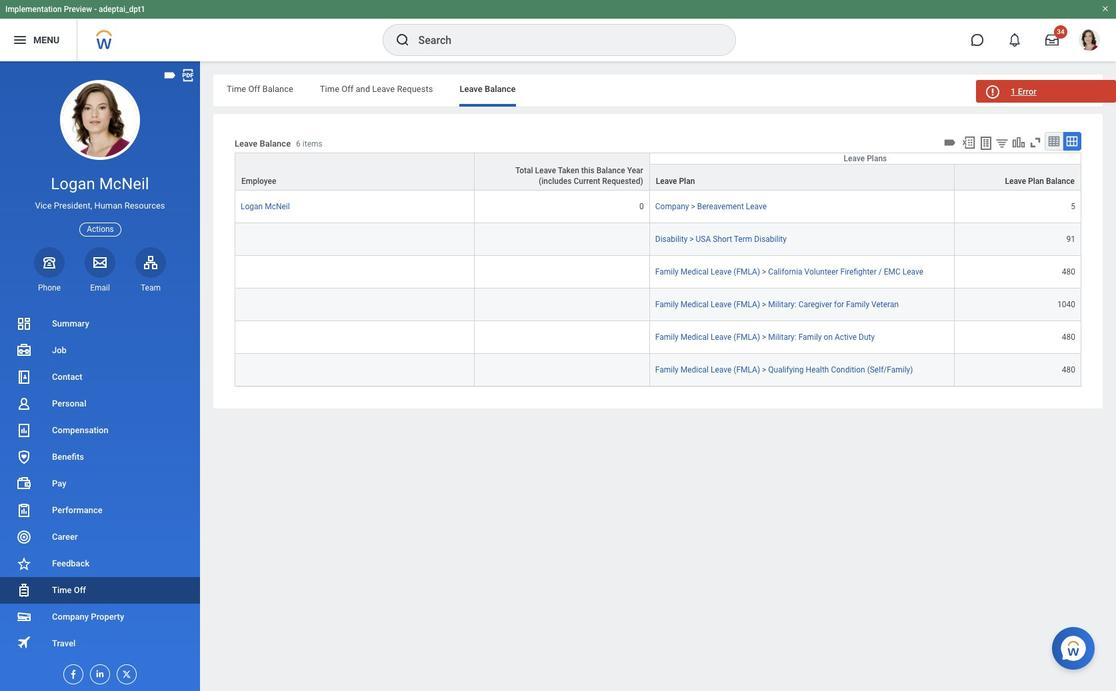 Task type: vqa. For each thing, say whether or not it's contained in the screenshot.
the right off
yes



Task type: describe. For each thing, give the bounding box(es) containing it.
contact link
[[0, 364, 200, 391]]

/
[[879, 268, 882, 277]]

time for time off and leave requests
[[320, 84, 340, 94]]

implementation preview -   adeptai_dpt1
[[5, 5, 145, 14]]

leave inside leave plan balance popup button
[[1006, 177, 1027, 186]]

firefighter
[[841, 268, 877, 277]]

job
[[52, 346, 67, 356]]

mcneil inside navigation pane region
[[99, 175, 149, 193]]

on
[[824, 333, 833, 342]]

performance
[[52, 506, 103, 516]]

email logan mcneil element
[[85, 283, 115, 293]]

justify image
[[12, 32, 28, 48]]

benefits image
[[16, 450, 32, 466]]

disability > usa short term disability link
[[656, 232, 787, 244]]

summary link
[[0, 311, 200, 338]]

medical for family medical leave (fmla) > qualifying health condition (self/family)
[[681, 366, 709, 375]]

off inside list
[[74, 586, 86, 596]]

(fmla) for caregiver
[[734, 300, 761, 310]]

actions button
[[80, 223, 121, 237]]

logan mcneil link
[[241, 200, 290, 212]]

inbox large image
[[1046, 33, 1059, 47]]

(fmla) for health
[[734, 366, 761, 375]]

bereavement
[[698, 202, 744, 212]]

feedback image
[[16, 556, 32, 572]]

company property link
[[0, 604, 200, 631]]

team link
[[135, 247, 166, 293]]

1 error
[[1011, 87, 1037, 97]]

menu
[[33, 34, 60, 45]]

(fmla) for volunteer
[[734, 268, 761, 277]]

480 for family medical leave (fmla) > qualifying health condition (self/family)
[[1063, 366, 1076, 375]]

Search Workday  search field
[[419, 25, 708, 55]]

480 for family medical leave (fmla) > california volunteer firefighter / emc leave
[[1063, 268, 1076, 277]]

phone image
[[40, 255, 59, 271]]

row containing leave plans
[[235, 153, 1082, 191]]

usa
[[696, 235, 711, 244]]

leave right requests
[[460, 84, 483, 94]]

employee
[[241, 177, 276, 186]]

company > bereavement leave
[[656, 202, 767, 212]]

compensation link
[[0, 418, 200, 444]]

1040
[[1058, 300, 1076, 310]]

team
[[141, 283, 161, 293]]

job link
[[0, 338, 200, 364]]

menu banner
[[0, 0, 1117, 61]]

search image
[[395, 32, 411, 48]]

time off image
[[16, 583, 32, 599]]

military: for caregiver
[[769, 300, 797, 310]]

exclamation image
[[988, 87, 998, 97]]

error
[[1018, 87, 1037, 97]]

employee button
[[235, 153, 474, 190]]

vice president, human resources
[[35, 201, 165, 211]]

health
[[806, 366, 830, 375]]

navigation pane region
[[0, 61, 200, 692]]

summary image
[[16, 316, 32, 332]]

contact image
[[16, 370, 32, 386]]

leave up the employee on the top
[[235, 139, 258, 149]]

row containing family medical leave (fmla) > military: caregiver for family veteran
[[235, 289, 1082, 322]]

compensation image
[[16, 423, 32, 439]]

short
[[713, 235, 733, 244]]

> for family medical leave (fmla) > military: family on active duty
[[763, 333, 767, 342]]

0
[[640, 202, 644, 212]]

disability > usa short term disability
[[656, 235, 787, 244]]

logan inside navigation pane region
[[51, 175, 95, 193]]

leave inside total leave taken this balance year (includes current requested)
[[535, 166, 556, 176]]

family medical leave (fmla) > california volunteer firefighter / emc leave link
[[656, 265, 924, 277]]

vice
[[35, 201, 52, 211]]

family medical leave (fmla) > military: caregiver for family veteran link
[[656, 298, 899, 310]]

actions
[[87, 225, 114, 234]]

veteran
[[872, 300, 899, 310]]

notifications large image
[[1009, 33, 1022, 47]]

6
[[296, 140, 301, 149]]

1
[[1011, 87, 1016, 97]]

active
[[835, 333, 857, 342]]

leave inside family medical leave (fmla) > qualifying health condition (self/family) link
[[711, 366, 732, 375]]

pay image
[[16, 476, 32, 492]]

mail image
[[92, 255, 108, 271]]

time off link
[[0, 578, 200, 604]]

term
[[734, 235, 753, 244]]

military: for family
[[769, 333, 797, 342]]

medical for family medical leave (fmla) > california volunteer firefighter / emc leave
[[681, 268, 709, 277]]

91
[[1067, 235, 1076, 244]]

family medical leave (fmla) > military: family on active duty link
[[656, 330, 875, 342]]

leave plan
[[656, 177, 695, 186]]

job image
[[16, 343, 32, 359]]

leave right emc
[[903, 268, 924, 277]]

close environment banner image
[[1102, 5, 1110, 13]]

this
[[582, 166, 595, 176]]

personal link
[[0, 391, 200, 418]]

balance inside popup button
[[1047, 177, 1075, 186]]

phone
[[38, 283, 61, 293]]

family medical leave (fmla) > military: caregiver for family veteran
[[656, 300, 899, 310]]

logan mcneil inside row
[[241, 202, 290, 212]]

1 error button
[[977, 80, 1117, 103]]

(self/family)
[[868, 366, 914, 375]]

benefits link
[[0, 444, 200, 471]]

leave inside leave plan popup button
[[656, 177, 677, 186]]

family for family medical leave (fmla) > military: caregiver for family veteran
[[656, 300, 679, 310]]

leave balance 6 items
[[235, 139, 323, 149]]

condition
[[832, 366, 866, 375]]

row containing logan mcneil
[[235, 191, 1082, 224]]

> left usa
[[690, 235, 694, 244]]

travel image
[[16, 635, 32, 651]]

leave down disability > usa short term disability
[[711, 268, 732, 277]]

for
[[835, 300, 845, 310]]

leave plans button
[[650, 153, 1081, 164]]

travel
[[52, 639, 76, 649]]

-
[[94, 5, 97, 14]]

logan mcneil inside navigation pane region
[[51, 175, 149, 193]]

tag image
[[163, 68, 177, 83]]

requested)
[[603, 177, 644, 186]]

leave plan balance
[[1006, 177, 1075, 186]]

preview
[[64, 5, 92, 14]]

2 480 from the top
[[1063, 333, 1076, 342]]

qualifying
[[769, 366, 804, 375]]

expand table image
[[1066, 135, 1079, 148]]

(includes
[[539, 177, 572, 186]]

5
[[1072, 202, 1076, 212]]

pay link
[[0, 471, 200, 498]]

list containing summary
[[0, 311, 200, 658]]



Task type: locate. For each thing, give the bounding box(es) containing it.
list
[[0, 311, 200, 658]]

0 vertical spatial logan
[[51, 175, 95, 193]]

president,
[[54, 201, 92, 211]]

leave
[[372, 84, 395, 94], [460, 84, 483, 94], [235, 139, 258, 149], [844, 154, 865, 163], [535, 166, 556, 176], [656, 177, 677, 186], [1006, 177, 1027, 186], [746, 202, 767, 212], [711, 268, 732, 277], [903, 268, 924, 277], [711, 300, 732, 310], [711, 333, 732, 342], [711, 366, 732, 375]]

leave up family medical leave (fmla) > military: family on active duty link
[[711, 300, 732, 310]]

duty
[[859, 333, 875, 342]]

email button
[[85, 247, 115, 293]]

company for company property
[[52, 612, 89, 622]]

facebook image
[[64, 666, 79, 680]]

0 vertical spatial logan mcneil
[[51, 175, 149, 193]]

company > bereavement leave link
[[656, 200, 767, 212]]

military: up family medical leave (fmla) > qualifying health condition (self/family) link
[[769, 333, 797, 342]]

3 row from the top
[[235, 191, 1082, 224]]

0 horizontal spatial logan
[[51, 175, 95, 193]]

0 horizontal spatial plan
[[679, 177, 695, 186]]

toolbar
[[941, 132, 1082, 153]]

0 vertical spatial military:
[[769, 300, 797, 310]]

plan down fullscreen image
[[1029, 177, 1045, 186]]

off for balance
[[248, 84, 260, 94]]

company down time off
[[52, 612, 89, 622]]

>
[[691, 202, 696, 212], [690, 235, 694, 244], [763, 268, 767, 277], [763, 300, 767, 310], [763, 333, 767, 342], [763, 366, 767, 375]]

tab list
[[213, 75, 1103, 107]]

resources
[[125, 201, 165, 211]]

phone logan mcneil element
[[34, 283, 65, 293]]

view worker - expand/collapse chart image
[[1012, 135, 1027, 150]]

1 horizontal spatial mcneil
[[265, 202, 290, 212]]

view team image
[[143, 255, 159, 271]]

military: down california
[[769, 300, 797, 310]]

year
[[628, 166, 644, 176]]

1 horizontal spatial off
[[248, 84, 260, 94]]

total
[[516, 166, 533, 176]]

0 vertical spatial mcneil
[[99, 175, 149, 193]]

benefits
[[52, 452, 84, 462]]

row containing disability > usa short term disability
[[235, 224, 1082, 256]]

personal
[[52, 399, 86, 409]]

mcneil up human
[[99, 175, 149, 193]]

0 horizontal spatial mcneil
[[99, 175, 149, 193]]

> left bereavement
[[691, 202, 696, 212]]

1 medical from the top
[[681, 268, 709, 277]]

> left california
[[763, 268, 767, 277]]

logan mcneil down the employee on the top
[[241, 202, 290, 212]]

0 horizontal spatial time
[[52, 586, 72, 596]]

> down family medical leave (fmla) > military: caregiver for family veteran
[[763, 333, 767, 342]]

company down leave plan
[[656, 202, 689, 212]]

disability right the term
[[755, 235, 787, 244]]

tag image
[[943, 135, 958, 150]]

1 vertical spatial mcneil
[[265, 202, 290, 212]]

company property image
[[16, 610, 32, 626]]

1 plan from the left
[[679, 177, 695, 186]]

1 (fmla) from the top
[[734, 268, 761, 277]]

(fmla) up family medical leave (fmla) > military: family on active duty link
[[734, 300, 761, 310]]

leave plans
[[844, 154, 887, 163]]

4 row from the top
[[235, 224, 1082, 256]]

1 480 from the top
[[1063, 268, 1076, 277]]

(fmla) down family medical leave (fmla) > military: family on active duty
[[734, 366, 761, 375]]

> for family medical leave (fmla) > california volunteer firefighter / emc leave
[[763, 268, 767, 277]]

time off balance
[[227, 84, 293, 94]]

performance image
[[16, 503, 32, 519]]

family for family medical leave (fmla) > qualifying health condition (self/family)
[[656, 366, 679, 375]]

plans
[[867, 154, 887, 163]]

team logan mcneil element
[[135, 283, 166, 293]]

current
[[574, 177, 601, 186]]

1 military: from the top
[[769, 300, 797, 310]]

x image
[[117, 666, 132, 680]]

items
[[303, 140, 323, 149]]

leave inside company > bereavement leave link
[[746, 202, 767, 212]]

career link
[[0, 524, 200, 551]]

34 button
[[1038, 25, 1068, 55]]

(fmla) for family
[[734, 333, 761, 342]]

leave up (includes
[[535, 166, 556, 176]]

leave inside leave plans popup button
[[844, 154, 865, 163]]

implementation
[[5, 5, 62, 14]]

family medical leave (fmla) > qualifying health condition (self/family) link
[[656, 363, 914, 375]]

34
[[1058, 28, 1065, 35]]

view printable version (pdf) image
[[181, 68, 195, 83]]

personal image
[[16, 396, 32, 412]]

2 plan from the left
[[1029, 177, 1045, 186]]

caregiver
[[799, 300, 833, 310]]

mcneil down the employee on the top
[[265, 202, 290, 212]]

medical for family medical leave (fmla) > military: caregiver for family veteran
[[681, 300, 709, 310]]

(fmla) down the term
[[734, 268, 761, 277]]

and
[[356, 84, 370, 94]]

(fmla)
[[734, 268, 761, 277], [734, 300, 761, 310], [734, 333, 761, 342], [734, 366, 761, 375]]

1 vertical spatial logan mcneil
[[241, 202, 290, 212]]

1 horizontal spatial plan
[[1029, 177, 1045, 186]]

1 disability from the left
[[656, 235, 688, 244]]

480
[[1063, 268, 1076, 277], [1063, 333, 1076, 342], [1063, 366, 1076, 375]]

leave down family medical leave (fmla) > military: family on active duty
[[711, 366, 732, 375]]

plan for leave plan
[[679, 177, 695, 186]]

family for family medical leave (fmla) > california volunteer firefighter / emc leave
[[656, 268, 679, 277]]

4 (fmla) from the top
[[734, 366, 761, 375]]

0 horizontal spatial company
[[52, 612, 89, 622]]

3 medical from the top
[[681, 333, 709, 342]]

linkedin image
[[91, 666, 105, 680]]

medical for family medical leave (fmla) > military: family on active duty
[[681, 333, 709, 342]]

2 row from the top
[[235, 164, 1082, 191]]

human
[[94, 201, 122, 211]]

leave down family medical leave (fmla) > military: caregiver for family veteran
[[711, 333, 732, 342]]

total leave taken this balance year (includes current requested) button
[[475, 153, 650, 190]]

logan mcneil up "vice president, human resources"
[[51, 175, 149, 193]]

feedback
[[52, 559, 90, 569]]

row containing leave plan
[[235, 164, 1082, 191]]

leave up the term
[[746, 202, 767, 212]]

tab list containing time off balance
[[213, 75, 1103, 107]]

export to excel image
[[962, 135, 977, 150]]

contact
[[52, 372, 82, 382]]

> for family medical leave (fmla) > qualifying health condition (self/family)
[[763, 366, 767, 375]]

row
[[235, 153, 1082, 191], [235, 164, 1082, 191], [235, 191, 1082, 224], [235, 224, 1082, 256], [235, 256, 1082, 289], [235, 289, 1082, 322], [235, 322, 1082, 354], [235, 354, 1082, 387]]

off up company property
[[74, 586, 86, 596]]

taken
[[558, 166, 580, 176]]

off left and
[[342, 84, 354, 94]]

california
[[769, 268, 803, 277]]

time inside list
[[52, 586, 72, 596]]

0 horizontal spatial off
[[74, 586, 86, 596]]

2 military: from the top
[[769, 333, 797, 342]]

leave down view worker - expand/collapse chart icon
[[1006, 177, 1027, 186]]

2 (fmla) from the top
[[734, 300, 761, 310]]

row containing family medical leave (fmla) > military: family on active duty
[[235, 322, 1082, 354]]

plan
[[679, 177, 695, 186], [1029, 177, 1045, 186]]

2 horizontal spatial off
[[342, 84, 354, 94]]

profile logan mcneil image
[[1079, 29, 1101, 53]]

leave right and
[[372, 84, 395, 94]]

military:
[[769, 300, 797, 310], [769, 333, 797, 342]]

leave right the 'requested)'
[[656, 177, 677, 186]]

family for family medical leave (fmla) > military: family on active duty
[[656, 333, 679, 342]]

medical
[[681, 268, 709, 277], [681, 300, 709, 310], [681, 333, 709, 342], [681, 366, 709, 375]]

row containing family medical leave (fmla) > qualifying health condition (self/family)
[[235, 354, 1082, 387]]

1 vertical spatial military:
[[769, 333, 797, 342]]

off up leave balance 6 items
[[248, 84, 260, 94]]

7 row from the top
[[235, 322, 1082, 354]]

career
[[52, 532, 78, 542]]

phone button
[[34, 247, 65, 293]]

(fmla) down family medical leave (fmla) > military: caregiver for family veteran
[[734, 333, 761, 342]]

family medical leave (fmla) > military: family on active duty
[[656, 333, 875, 342]]

plan for leave plan balance
[[1029, 177, 1045, 186]]

travel link
[[0, 631, 200, 658]]

leave inside family medical leave (fmla) > military: family on active duty link
[[711, 333, 732, 342]]

1 vertical spatial logan
[[241, 202, 263, 212]]

off for and
[[342, 84, 354, 94]]

1 vertical spatial company
[[52, 612, 89, 622]]

3 480 from the top
[[1063, 366, 1076, 375]]

leave balance
[[460, 84, 516, 94]]

mcneil
[[99, 175, 149, 193], [265, 202, 290, 212]]

1 row from the top
[[235, 153, 1082, 191]]

select to filter grid data image
[[995, 136, 1010, 150]]

time off
[[52, 586, 86, 596]]

leave plan balance button
[[955, 165, 1081, 190]]

5 row from the top
[[235, 256, 1082, 289]]

> up family medical leave (fmla) > military: family on active duty link
[[763, 300, 767, 310]]

company inside row
[[656, 202, 689, 212]]

leave left plans
[[844, 154, 865, 163]]

menu button
[[0, 19, 77, 61]]

4 medical from the top
[[681, 366, 709, 375]]

career image
[[16, 530, 32, 546]]

export to worksheets image
[[979, 135, 995, 151]]

logan up "president,"
[[51, 175, 95, 193]]

company inside list
[[52, 612, 89, 622]]

balance inside total leave taken this balance year (includes current requested)
[[597, 166, 626, 176]]

logan inside logan mcneil link
[[241, 202, 263, 212]]

1 vertical spatial 480
[[1063, 333, 1076, 342]]

logan mcneil
[[51, 175, 149, 193], [241, 202, 290, 212]]

6 row from the top
[[235, 289, 1082, 322]]

logan down the employee on the top
[[241, 202, 263, 212]]

pay
[[52, 479, 66, 489]]

2 vertical spatial 480
[[1063, 366, 1076, 375]]

2 horizontal spatial time
[[320, 84, 340, 94]]

1 horizontal spatial logan
[[241, 202, 263, 212]]

2 disability from the left
[[755, 235, 787, 244]]

2 medical from the top
[[681, 300, 709, 310]]

adeptai_dpt1
[[99, 5, 145, 14]]

company property
[[52, 612, 124, 622]]

1 horizontal spatial company
[[656, 202, 689, 212]]

family
[[656, 268, 679, 277], [656, 300, 679, 310], [847, 300, 870, 310], [656, 333, 679, 342], [799, 333, 822, 342], [656, 366, 679, 375]]

time for time off balance
[[227, 84, 246, 94]]

summary
[[52, 319, 89, 329]]

0 horizontal spatial logan mcneil
[[51, 175, 149, 193]]

table image
[[1048, 135, 1061, 148]]

8 row from the top
[[235, 354, 1082, 387]]

compensation
[[52, 426, 109, 436]]

performance link
[[0, 498, 200, 524]]

0 vertical spatial company
[[656, 202, 689, 212]]

1 horizontal spatial time
[[227, 84, 246, 94]]

> left qualifying
[[763, 366, 767, 375]]

family medical leave (fmla) > california volunteer firefighter / emc leave
[[656, 268, 924, 277]]

requests
[[397, 84, 433, 94]]

row containing family medical leave (fmla) > california volunteer firefighter / emc leave
[[235, 256, 1082, 289]]

3 (fmla) from the top
[[734, 333, 761, 342]]

fullscreen image
[[1029, 135, 1043, 150]]

> for family medical leave (fmla) > military: caregiver for family veteran
[[763, 300, 767, 310]]

feedback link
[[0, 551, 200, 578]]

0 horizontal spatial disability
[[656, 235, 688, 244]]

plan up company > bereavement leave link
[[679, 177, 695, 186]]

leave plan button
[[650, 165, 955, 190]]

1 horizontal spatial disability
[[755, 235, 787, 244]]

leave inside family medical leave (fmla) > military: caregiver for family veteran link
[[711, 300, 732, 310]]

off
[[248, 84, 260, 94], [342, 84, 354, 94], [74, 586, 86, 596]]

disability left usa
[[656, 235, 688, 244]]

cell
[[235, 224, 475, 256], [475, 224, 650, 256], [235, 256, 475, 289], [475, 256, 650, 289], [235, 289, 475, 322], [475, 289, 650, 322], [235, 322, 475, 354], [475, 322, 650, 354], [235, 354, 475, 387], [475, 354, 650, 387]]

property
[[91, 612, 124, 622]]

0 vertical spatial 480
[[1063, 268, 1076, 277]]

1 horizontal spatial logan mcneil
[[241, 202, 290, 212]]

time for time off
[[52, 586, 72, 596]]

company for company > bereavement leave
[[656, 202, 689, 212]]

volunteer
[[805, 268, 839, 277]]



